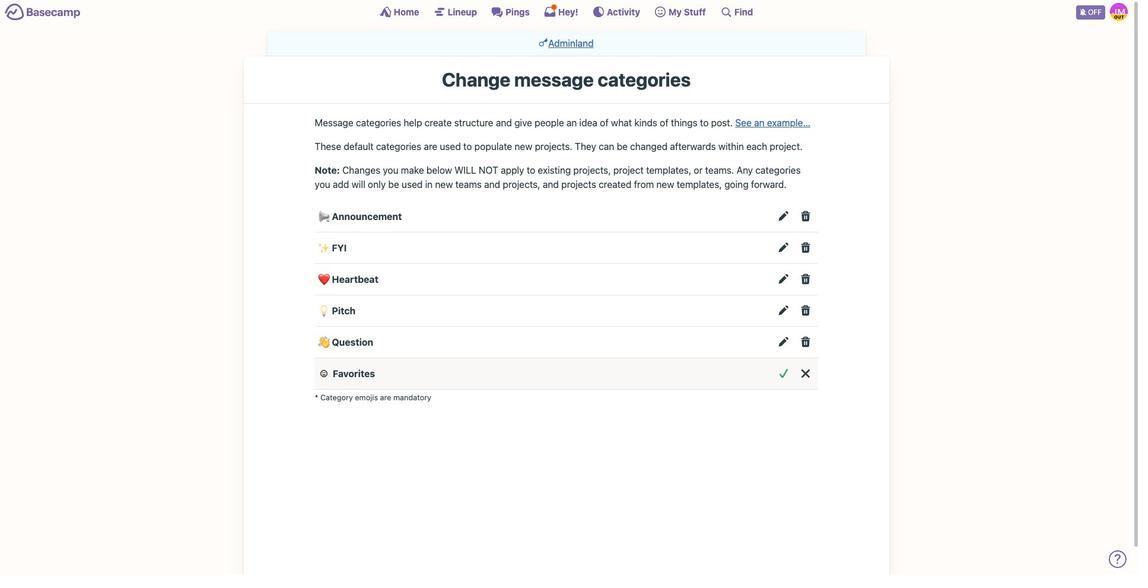 Task type: vqa. For each thing, say whether or not it's contained in the screenshot.
KEYBOARD SHORTCUT: ⌘ + / IMAGE
yes



Task type: locate. For each thing, give the bounding box(es) containing it.
jer mill image
[[1110, 3, 1128, 21]]

keyboard shortcut: ⌘ + / image
[[720, 6, 732, 18]]

None text field
[[318, 366, 330, 381]]



Task type: describe. For each thing, give the bounding box(es) containing it.
switch accounts image
[[5, 3, 81, 21]]

Name it… text field
[[333, 366, 447, 381]]

main element
[[0, 0, 1133, 23]]



